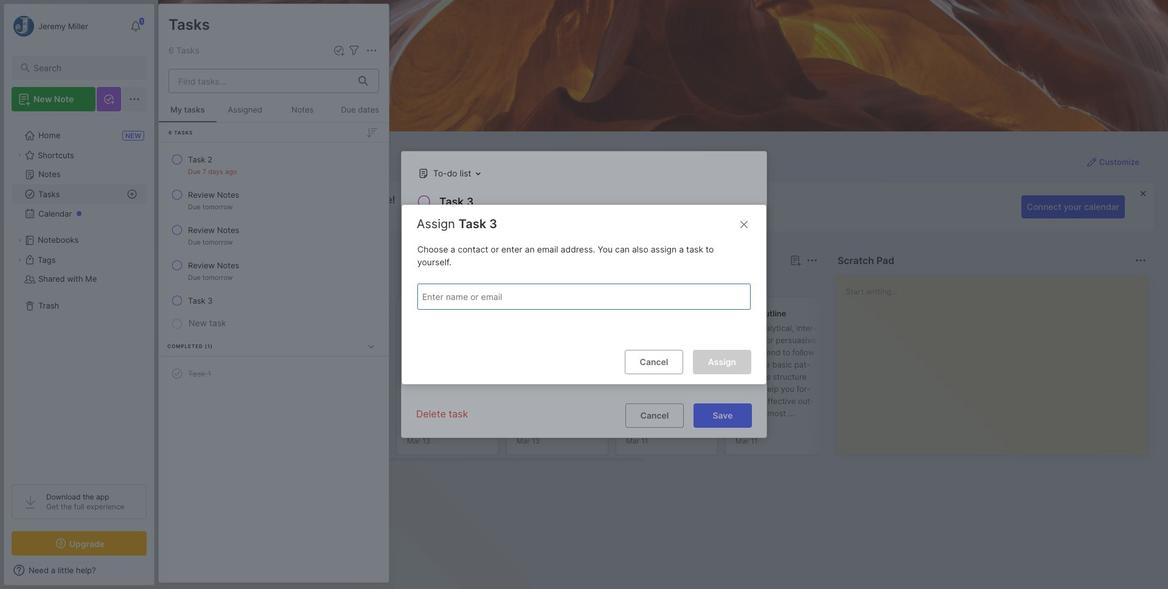 Task type: locate. For each thing, give the bounding box(es) containing it.
review notes 1 cell
[[188, 189, 239, 201]]

none search field inside main element
[[33, 60, 136, 75]]

Find tasks… text field
[[171, 71, 351, 91]]

tab list
[[180, 275, 816, 290]]

2 row from the top
[[164, 184, 384, 217]]

tab down the review notes 3 cell
[[221, 275, 270, 290]]

tree
[[4, 119, 154, 474]]

tab
[[180, 275, 216, 290], [221, 275, 270, 290]]

None search field
[[33, 60, 136, 75]]

0 horizontal spatial tab
[[180, 275, 216, 290]]

row group
[[159, 123, 389, 395], [178, 297, 1054, 463]]

1 row from the top
[[164, 149, 384, 181]]

1 horizontal spatial tab
[[221, 275, 270, 290]]

6 row from the top
[[164, 363, 384, 385]]

row
[[164, 149, 384, 181], [164, 184, 384, 217], [164, 219, 384, 252], [164, 254, 384, 287], [164, 290, 384, 312], [164, 363, 384, 385]]

tab up task 3 4 cell
[[180, 275, 216, 290]]

Start writing… text field
[[846, 276, 1149, 445]]

tree inside main element
[[4, 119, 154, 474]]

Search text field
[[33, 62, 136, 74]]

main element
[[0, 0, 158, 589]]

3 row from the top
[[164, 219, 384, 252]]

Add tag field
[[421, 290, 695, 303]]



Task type: describe. For each thing, give the bounding box(es) containing it.
thumbnail image
[[626, 382, 673, 428]]

expand tags image
[[16, 256, 23, 264]]

expand notebooks image
[[16, 237, 23, 244]]

task 1 0 cell
[[188, 368, 211, 380]]

5 row from the top
[[164, 290, 384, 312]]

new task image
[[333, 44, 345, 57]]

close image
[[737, 217, 752, 232]]

collapse 01_completed image
[[365, 340, 377, 353]]

review notes 2 cell
[[188, 224, 239, 236]]

4 row from the top
[[164, 254, 384, 287]]

review notes 3 cell
[[188, 259, 239, 272]]

task 2 0 cell
[[188, 153, 213, 166]]

2 tab from the left
[[221, 275, 270, 290]]

task 3 4 cell
[[188, 295, 213, 307]]

1 tab from the left
[[180, 275, 216, 290]]



Task type: vqa. For each thing, say whether or not it's contained in the screenshot.
4th "row" from the top of the page
yes



